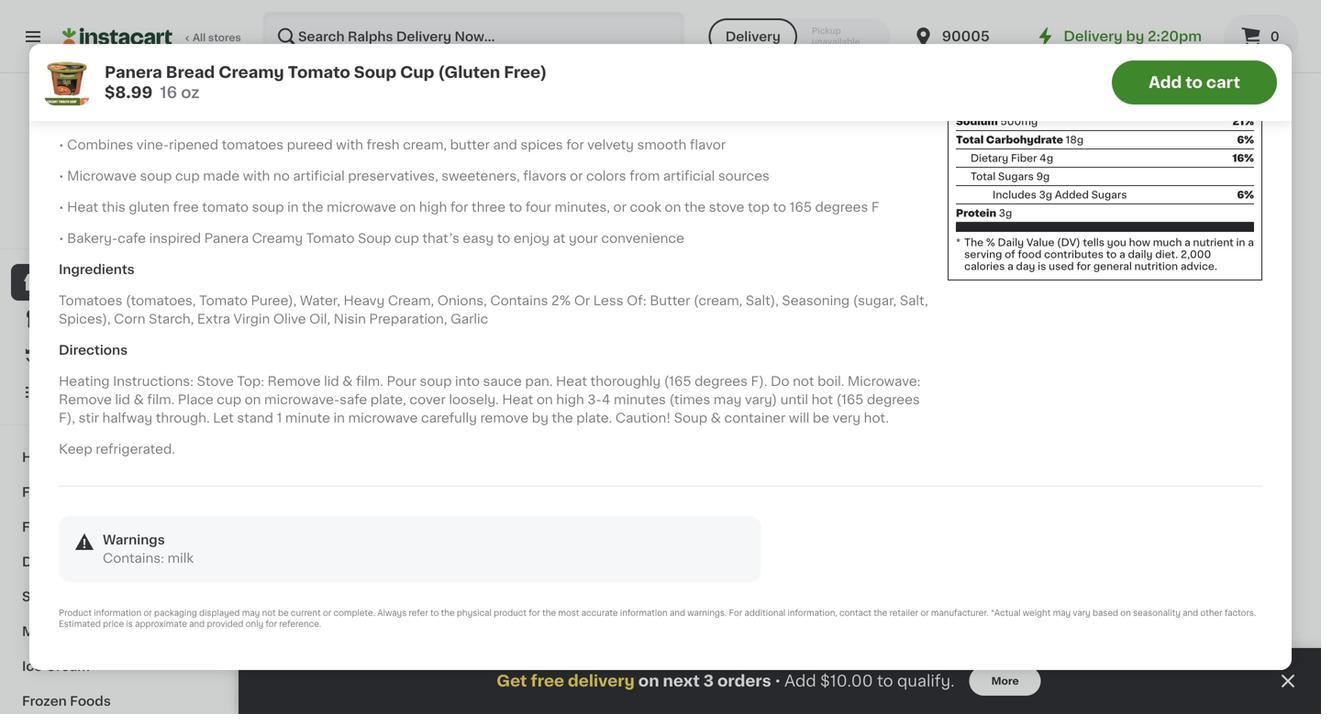 Task type: vqa. For each thing, say whether or not it's contained in the screenshot.
OF:
yes



Task type: locate. For each thing, give the bounding box(es) containing it.
0 horizontal spatial butter
[[446, 29, 486, 42]]

sponsored badge image
[[787, 42, 843, 53], [446, 60, 501, 71], [1128, 60, 1184, 71]]

1 vertical spatial (gluten
[[787, 414, 835, 427]]

0 horizontal spatial free)
[[504, 65, 547, 80]]

1 vertical spatial item carousel region
[[275, 540, 1284, 715]]

delivery inside delivery button
[[725, 30, 781, 43]]

is inside * the % daily value (dv) tells you how much a nutrient in a serving of food contributes to a daily diet. 2,000 calories a day is used for general nutrition advice.
[[1038, 261, 1046, 272]]

thoroughly
[[590, 375, 661, 388]]

delivery inside delivery by 2:20pm link
[[1064, 30, 1123, 43]]

view left all
[[1080, 133, 1112, 146]]

& inside "link"
[[59, 626, 70, 638]]

chicken up "hot." in the bottom right of the page
[[876, 377, 929, 390]]

free inside treatment tracker modal dialog
[[531, 674, 564, 689]]

bread inside the buy any 3, save $1.50 panera bread creamy tomato soup cup (gluten free)
[[664, 396, 702, 408]]

bubbies inside bubbies pickle, bread & butter chips, snacking
[[446, 10, 499, 23]]

delivery by 2:20pm
[[1064, 30, 1202, 43]]

2 pickles from the left
[[1128, 29, 1174, 42]]

add down preservatives,
[[390, 203, 416, 216]]

1 horizontal spatial chicken
[[876, 377, 929, 390]]

1 horizontal spatial information
[[620, 609, 668, 618]]

general
[[1093, 261, 1132, 272]]

free) down boil.
[[838, 414, 872, 427]]

pickles inside product group
[[1128, 29, 1174, 42]]

free) inside panera bread creamy tomato soup cup (gluten free) $8.99 16 oz
[[504, 65, 547, 80]]

kosher inside product group
[[1185, 10, 1230, 23]]

by inside the heating instructions: stove top: remove lid & film. pour soup into sauce pan. heat thoroughly (165 degrees f). do not boil. microwave: remove lid & film. place cup on microwave-safe plate, cover loosely. heat on high 3-4 minutes (times may vary) until hot (165 degrees f), stir halfway through. let stand 1 minute in microwave carefully remove by the plate. caution! soup & container will be very hot.
[[532, 412, 548, 425]]

buy for buy any 3, save $1.50 panera bread creamy tomato soup cup (gluten free)
[[622, 380, 642, 390]]

cup down all stores link
[[133, 76, 158, 89]]

(gluten inside panera bread creamy tomato soup cup (gluten free) $8.99 16 oz
[[438, 65, 500, 80]]

bread down all
[[166, 65, 215, 80]]

• for • combines vine-ripened tomatoes pureed with fresh cream, butter and spices for velvety smooth flavor
[[59, 138, 64, 151]]

let
[[213, 412, 234, 425]]

butter
[[450, 138, 490, 151]]

is right day
[[1038, 261, 1046, 272]]

item carousel region containing prepared foods and meals
[[275, 121, 1284, 525]]

view pricing policy link
[[62, 202, 172, 217]]

panera up "$8.99"
[[105, 65, 162, 80]]

1 vertical spatial 6%
[[1237, 190, 1254, 200]]

2 bubbies from the left
[[446, 10, 499, 23]]

smooth
[[637, 138, 686, 151]]

add down 2:20pm
[[1149, 75, 1182, 90]]

1 horizontal spatial butter
[[650, 294, 690, 307]]

shop link
[[11, 264, 223, 301]]

lid up halfway
[[115, 393, 130, 406]]

spices),
[[59, 313, 111, 326]]

fat
[[986, 43, 1004, 53]]

• inside get free delivery on next 3 orders • add $10.00 to qualify.
[[775, 674, 781, 689]]

1 item carousel region from the top
[[275, 121, 1284, 525]]

1 vertical spatial with
[[243, 170, 270, 182]]

the
[[203, 107, 224, 120], [302, 201, 323, 214], [684, 201, 706, 214], [552, 412, 573, 425], [441, 609, 455, 618], [542, 609, 556, 618], [874, 609, 887, 618]]

total for total sugars 9g
[[971, 172, 996, 182]]

0 horizontal spatial high
[[419, 201, 447, 214]]

by down del real pork in green sauce
[[532, 412, 548, 425]]

ice
[[22, 661, 42, 673]]

free) for panera bread creamy tomato soup cup (gluten free) $8.99 16 oz
[[504, 65, 547, 80]]

0 vertical spatial you
[[399, 107, 424, 120]]

1 dill from the left
[[380, 10, 401, 23]]

delivery by 2:20pm link
[[1034, 26, 1202, 48]]

1 horizontal spatial bubbies kosher dill pickles
[[1128, 10, 1254, 42]]

• up ralphs
[[59, 170, 64, 182]]

olive
[[273, 313, 306, 326]]

sauerkraut inside product group
[[843, 10, 913, 23]]

add down added at the top of the page
[[1072, 203, 1099, 216]]

0 horizontal spatial is
[[126, 620, 133, 629]]

0 horizontal spatial artificial
[[293, 170, 345, 182]]

the left "stove" on the top of the page
[[684, 201, 706, 214]]

add button up the at
[[525, 193, 596, 226]]

home chef heat and eat classic chicken noodle soup button
[[275, 187, 431, 444]]

0 horizontal spatial 3g
[[999, 208, 1012, 218]]

more
[[991, 677, 1019, 687]]

you
[[399, 107, 424, 120], [1107, 238, 1126, 248]]

1 vertical spatial total
[[956, 135, 984, 145]]

1 vertical spatial buy
[[622, 380, 642, 390]]

1 horizontal spatial 25
[[787, 28, 800, 38]]

cup up are
[[400, 65, 434, 80]]

40%
[[1229, 61, 1254, 72]]

0 horizontal spatial (gluten
[[438, 65, 500, 80]]

2 horizontal spatial (gluten
[[787, 414, 835, 427]]

soup inside the heating instructions: stove top: remove lid & film. pour soup into sauce pan. heat thoroughly (165 degrees f). do not boil. microwave: remove lid & film. place cup on microwave-safe plate, cover loosely. heat on high 3-4 minutes (times may vary) until hot (165 degrees f), stir halfway through. let stand 1 minute in microwave carefully remove by the plate. caution! soup & container will be very hot.
[[674, 412, 707, 425]]

1 vertical spatial (165
[[836, 393, 864, 406]]

1 vertical spatial 3g
[[999, 208, 1012, 218]]

product group containing panera bread chicken tortilla soup cup (gluten free)
[[787, 187, 943, 478]]

1 horizontal spatial cup
[[705, 414, 732, 427]]

add for 4th add button
[[1072, 203, 1099, 216]]

to
[[1186, 75, 1203, 90], [491, 107, 504, 120], [509, 201, 522, 214], [773, 201, 786, 214], [497, 232, 510, 245], [1106, 250, 1117, 260], [430, 609, 439, 618], [877, 674, 893, 689]]

add for 4th add button from the right
[[560, 203, 587, 216]]

cup left that's
[[395, 232, 419, 245]]

fresh up dairy
[[22, 521, 59, 534]]

free) inside the buy any 3, save $1.50 panera bread creamy tomato soup cup (gluten free)
[[668, 432, 701, 445]]

or up "prepared"
[[303, 107, 316, 120]]

3 add button from the left
[[696, 193, 767, 226]]

&
[[589, 10, 599, 23], [1014, 29, 1024, 42], [342, 375, 353, 388], [134, 393, 144, 406], [711, 412, 721, 425], [61, 556, 72, 569], [73, 591, 84, 604], [59, 626, 70, 638]]

1 bubbies from the left
[[275, 10, 328, 23]]

packaging
[[154, 609, 197, 618]]

1 vertical spatial chicken
[[350, 396, 402, 408]]

0 vertical spatial free)
[[504, 65, 547, 80]]

stir
[[79, 412, 99, 425]]

estimated
[[59, 620, 101, 629]]

0 vertical spatial (gluten
[[438, 65, 500, 80]]

& inside bubbies pickle, bread & butter chips, snacking
[[589, 10, 599, 23]]

• up 100%
[[59, 201, 64, 214]]

be inside product information or packaging displayed may not be current or complete. always refer to the physical product for the most accurate information and warnings. for additional information, contact the retailer or manufacturer. *actual weight may vary based on seasonality and other factors. estimated price is approximate and provided only for reference.
[[278, 609, 289, 618]]

1 25 from the left
[[616, 28, 630, 38]]

None search field
[[262, 11, 685, 62]]

heating
[[59, 375, 110, 388]]

total down 90005
[[956, 43, 984, 53]]

keep refrigerated.
[[59, 443, 175, 456]]

1 vertical spatial you
[[1107, 238, 1126, 248]]

1 vertical spatial microwave
[[348, 412, 418, 425]]

lid up classic
[[324, 375, 339, 388]]

add for fifth add button
[[1243, 203, 1270, 216]]

with left no
[[243, 170, 270, 182]]

0 horizontal spatial bubbies kosher dill pickles
[[275, 10, 401, 42]]

5 add button from the left
[[1208, 193, 1279, 226]]

1 horizontal spatial sugars
[[1091, 190, 1127, 200]]

degrees
[[815, 201, 868, 214], [695, 375, 748, 388], [867, 393, 920, 406]]

2 25 from the left
[[787, 28, 800, 38]]

20%
[[1230, 43, 1254, 53]]

16%
[[1233, 153, 1254, 163]]

and right the butter
[[493, 138, 517, 151]]

1 horizontal spatial sauerkraut
[[843, 10, 913, 23]]

and down the packaging
[[189, 620, 205, 629]]

foods for prepared
[[374, 130, 436, 149]]

food
[[1018, 250, 1042, 260]]

by left 2:20pm
[[1126, 30, 1144, 43]]

free) down (times at bottom right
[[668, 432, 701, 445]]

product group
[[446, 0, 602, 75], [787, 0, 943, 57], [1128, 0, 1284, 75], [275, 187, 431, 444], [446, 187, 602, 476], [616, 187, 772, 514], [787, 187, 943, 478], [958, 187, 1114, 408], [1128, 187, 1284, 478], [275, 606, 431, 715], [446, 606, 602, 715], [616, 606, 772, 715], [787, 606, 943, 715], [958, 606, 1114, 715], [1128, 606, 1284, 715]]

1 horizontal spatial (gluten
[[616, 432, 665, 445]]

0 horizontal spatial bubbies kosher dill pickles button
[[275, 0, 431, 59]]

butter right of:
[[650, 294, 690, 307]]

1 vertical spatial is
[[126, 620, 133, 629]]

by
[[1126, 30, 1144, 43], [532, 412, 548, 425]]

0 vertical spatial high
[[419, 201, 447, 214]]

pickles up panera bread creamy tomato soup cup (gluten free) $8.99 16 oz
[[275, 29, 321, 42]]

3g for includes
[[1039, 190, 1052, 200]]

lid
[[324, 375, 339, 388], [115, 393, 130, 406]]

keep
[[59, 443, 92, 456]]

ralphs delivery now logo image
[[77, 95, 157, 176]]

2 horizontal spatial free)
[[838, 414, 872, 427]]

1 vertical spatial fresh
[[22, 521, 59, 534]]

a right nutrient
[[1248, 238, 1254, 248]]

halfway
[[102, 412, 152, 425]]

3g
[[1039, 190, 1052, 200], [999, 208, 1012, 218]]

until inside the heating instructions: stove top: remove lid & film. pour soup into sauce pan. heat thoroughly (165 degrees f). do not boil. microwave: remove lid & film. place cup on microwave-safe plate, cover loosely. heat on high 3-4 minutes (times may vary) until hot (165 degrees f), stir halfway through. let stand 1 minute in microwave carefully remove by the plate. caution! soup & container will be very hot.
[[780, 393, 808, 406]]

1 horizontal spatial by
[[1126, 30, 1144, 43]]

season
[[958, 10, 1006, 23]]

delivery for delivery by 2:20pm
[[1064, 30, 1123, 43]]

sponsored badge image for bubbies kosher dill pickles
[[1128, 60, 1184, 71]]

0 vertical spatial of
[[161, 76, 174, 89]]

factors.
[[1225, 609, 1256, 618]]

now
[[155, 183, 185, 195]]

del
[[446, 377, 468, 390]]

2 bubbies kosher dill pickles button from the left
[[1128, 0, 1284, 59]]

oil,
[[309, 313, 330, 326]]

warnings
[[103, 534, 165, 547]]

store
[[67, 107, 102, 120]]

plate.
[[576, 412, 612, 425]]

until up the will
[[780, 393, 808, 406]]

cup up "hot." in the bottom right of the page
[[870, 396, 897, 408]]

foods for frozen
[[70, 695, 111, 708]]

panera down "$8.99"
[[105, 107, 150, 120]]

0 horizontal spatial 25
[[616, 28, 630, 38]]

or left the cook
[[613, 201, 626, 214]]

season brand sardines, skinless & boneless
[[958, 10, 1110, 42]]

1 horizontal spatial is
[[1038, 261, 1046, 272]]

(13)
[[514, 416, 532, 426]]

2 horizontal spatial delivery
[[1064, 30, 1123, 43]]

oz up ripened
[[181, 85, 200, 100]]

delivery inside ralphs delivery now "link"
[[97, 183, 152, 195]]

ralphs delivery now link
[[49, 95, 185, 198]]

remove up microwave-
[[268, 375, 321, 388]]

prepared foods and meals link
[[275, 129, 544, 151]]

(gluten inside panera bread chicken tortilla soup cup (gluten free)
[[787, 414, 835, 427]]

kosher up panera bread creamy tomato soup cup (gluten free) $8.99 16 oz
[[331, 10, 377, 23]]

1 horizontal spatial not
[[793, 375, 814, 388]]

artificial down the flavor
[[663, 170, 715, 182]]

buy up minutes
[[622, 380, 642, 390]]

view
[[1080, 133, 1112, 146], [62, 204, 87, 214]]

bubbies kosher dill pickles button up the 40%
[[1128, 0, 1284, 59]]

information up 'price'
[[94, 609, 141, 618]]

dairy & eggs
[[22, 556, 108, 569]]

1 vertical spatial not
[[262, 609, 276, 618]]

until
[[368, 107, 396, 120], [780, 393, 808, 406]]

0 horizontal spatial foods
[[70, 695, 111, 708]]

total down sodium at the right top of the page
[[956, 135, 984, 145]]

4 bubbies from the left
[[787, 10, 840, 23]]

three
[[471, 201, 506, 214]]

not up only
[[262, 609, 276, 618]]

2 kosher from the left
[[1185, 10, 1230, 23]]

you inside * the % daily value (dv) tells you how much a nutrient in a serving of food contributes to a daily diet. 2,000 calories a day is used for general nutrition advice.
[[1107, 238, 1126, 248]]

*actual
[[991, 609, 1021, 618]]

chicken inside home chef heat and eat classic chicken noodle soup
[[350, 396, 402, 408]]

1 vertical spatial cup
[[870, 396, 897, 408]]

tomato
[[288, 65, 350, 80], [279, 76, 328, 89], [306, 232, 355, 245], [199, 294, 248, 307], [616, 414, 665, 427]]

0 vertical spatial 6%
[[1237, 135, 1254, 145]]

16 right one
[[98, 76, 112, 89]]

to inside add to cart button
[[1186, 75, 1203, 90]]

add inside treatment tracker modal dialog
[[784, 674, 816, 689]]

buy
[[51, 350, 77, 362], [622, 380, 642, 390]]

on inside treatment tracker modal dialog
[[638, 674, 659, 689]]

stand
[[237, 412, 273, 425]]

and left "other"
[[1183, 609, 1198, 618]]

on left next
[[638, 674, 659, 689]]

1 vertical spatial remove
[[59, 393, 112, 406]]

to right easy
[[497, 232, 510, 245]]

of inside * the % daily value (dv) tells you how much a nutrient in a serving of food contributes to a daily diet. 2,000 calories a day is used for general nutrition advice.
[[1005, 250, 1015, 260]]

stores
[[208, 33, 241, 43]]

heat inside home chef heat and eat classic chicken noodle soup
[[352, 377, 383, 390]]

are
[[427, 107, 447, 120]]

0 vertical spatial view
[[1080, 133, 1112, 146]]

1 information from the left
[[94, 609, 141, 618]]

0 vertical spatial with
[[336, 138, 363, 151]]

film. down instructions: at the bottom of page
[[147, 393, 175, 406]]

0 horizontal spatial (165
[[664, 375, 691, 388]]

6% down the 21%
[[1237, 135, 1254, 145]]

soup inside panera bread creamy tomato soup cup (gluten free) $8.99 16 oz
[[354, 65, 396, 80]]

in
[[188, 107, 200, 120], [287, 201, 299, 214], [1236, 238, 1245, 248], [535, 377, 546, 390], [333, 412, 345, 425]]

1 vertical spatial by
[[532, 412, 548, 425]]

0 vertical spatial 3g
[[1039, 190, 1052, 200]]

0 horizontal spatial view
[[62, 204, 87, 214]]

bubbies kosher dill pickles up 20%
[[1128, 10, 1254, 42]]

1 kosher from the left
[[331, 10, 377, 23]]

0 vertical spatial item carousel region
[[275, 121, 1284, 525]]

to right refer
[[430, 609, 439, 618]]

soup inside home chef heat and eat classic chicken noodle soup
[[325, 414, 359, 427]]

1 6% from the top
[[1237, 135, 1254, 145]]

0 vertical spatial foods
[[374, 130, 436, 149]]

add up your
[[560, 203, 587, 216]]

will
[[789, 412, 809, 425]]

0 horizontal spatial kosher
[[331, 10, 377, 23]]

0 vertical spatial microwave
[[327, 201, 396, 214]]

0 horizontal spatial of
[[161, 76, 174, 89]]

0 vertical spatial free
[[173, 201, 199, 214]]

(sugar,
[[853, 294, 897, 307]]

& down product
[[59, 626, 70, 638]]

0 horizontal spatial be
[[278, 609, 289, 618]]

18g
[[1066, 135, 1084, 145]]

0 horizontal spatial sauerkraut
[[673, 10, 742, 23]]

in inside the heating instructions: stove top: remove lid & film. pour soup into sauce pan. heat thoroughly (165 degrees f). do not boil. microwave: remove lid & film. place cup on microwave-safe plate, cover loosely. heat on high 3-4 minutes (times may vary) until hot (165 degrees f), stir halfway through. let stand 1 minute in microwave carefully remove by the plate. caution! soup & container will be very hot.
[[333, 412, 345, 425]]

0 horizontal spatial 16
[[98, 76, 112, 89]]

0 horizontal spatial information
[[94, 609, 141, 618]]

1 horizontal spatial free)
[[668, 432, 701, 445]]

2 artificial from the left
[[663, 170, 715, 182]]

(165 up very
[[836, 393, 864, 406]]

1 horizontal spatial until
[[780, 393, 808, 406]]

pickles up 'add to cart'
[[1128, 29, 1174, 42]]

cup inside panera bread creamy tomato soup cup (gluten free) $8.99 16 oz
[[400, 65, 434, 80]]

2 sauerkraut from the left
[[843, 10, 913, 23]]

bread inside panera bread creamy tomato soup cup (gluten free) $8.99 16 oz
[[166, 65, 215, 80]]

add
[[1149, 75, 1182, 90], [390, 203, 416, 216], [560, 203, 587, 216], [731, 203, 758, 216], [1072, 203, 1099, 216], [1243, 203, 1270, 216], [784, 674, 816, 689]]

2 bubbies sauerkraut 25 oz from the left
[[787, 10, 913, 38]]

0 vertical spatial sugars
[[998, 172, 1034, 182]]

to right $10.00
[[877, 674, 893, 689]]

for right product
[[529, 609, 540, 618]]

microwave
[[67, 170, 137, 182]]

0 vertical spatial by
[[1126, 30, 1144, 43]]

• heat this gluten free tomato soup in the microwave on high for three to four minutes, or cook on the stove top to 165 degrees f
[[59, 201, 879, 214]]

12%
[[1233, 98, 1254, 108]]

2 dill from the left
[[1233, 10, 1254, 23]]

prepare
[[507, 107, 558, 120]]

for inside * the % daily value (dv) tells you how much a nutrient in a serving of food contributes to a daily diet. 2,000 calories a day is used for general nutrition advice.
[[1077, 261, 1091, 272]]

add for 3rd add button from the right
[[731, 203, 758, 216]]

(gluten down tortilla on the right of the page
[[787, 414, 835, 427]]

0 horizontal spatial chicken
[[350, 396, 402, 408]]

add left $10.00
[[784, 674, 816, 689]]

• left store
[[59, 107, 64, 120]]

be up reference.
[[278, 609, 289, 618]]

1 horizontal spatial kosher
[[1185, 10, 1230, 23]]

prepared
[[275, 130, 369, 149]]

free right get
[[531, 674, 564, 689]]

0 vertical spatial film.
[[356, 375, 383, 388]]

1 sauerkraut from the left
[[673, 10, 742, 23]]

bubbies sauerkraut 25 oz
[[616, 10, 742, 38], [787, 10, 913, 38]]

to inside * the % daily value (dv) tells you how much a nutrient in a serving of food contributes to a daily diet. 2,000 calories a day is used for general nutrition advice.
[[1106, 250, 1117, 260]]

minutes
[[614, 393, 666, 406]]

1 horizontal spatial delivery
[[725, 30, 781, 43]]

cream
[[46, 661, 90, 673]]

loosely.
[[449, 393, 499, 406]]

and inside prepared foods and meals link
[[441, 130, 479, 149]]

1 vertical spatial sugars
[[1091, 190, 1127, 200]]

a left day
[[1007, 261, 1013, 272]]

1 fresh from the top
[[22, 486, 59, 499]]

on inside product information or packaging displayed may not be current or complete. always refer to the physical product for the most accurate information and warnings. for additional information, contact the retailer or manufacturer. *actual weight may vary based on seasonality and other factors. estimated price is approximate and provided only for reference.
[[1120, 609, 1131, 618]]

0 horizontal spatial pickles
[[275, 29, 321, 42]]

the inside the heating instructions: stove top: remove lid & film. pour soup into sauce pan. heat thoroughly (165 degrees f). do not boil. microwave: remove lid & film. place cup on microwave-safe plate, cover loosely. heat on high 3-4 minutes (times may vary) until hot (165 degrees f), stir halfway through. let stand 1 minute in microwave carefully remove by the plate. caution! soup & container will be very hot.
[[552, 412, 573, 425]]

1 horizontal spatial sponsored badge image
[[787, 42, 843, 53]]

add to cart
[[1149, 75, 1240, 90]]

free) for panera bread chicken tortilla soup cup (gluten free)
[[838, 414, 872, 427]]

free) inside panera bread chicken tortilla soup cup (gluten free)
[[838, 414, 872, 427]]

0 vertical spatial chicken
[[876, 377, 929, 390]]

dill inside product group
[[1233, 10, 1254, 23]]

item carousel region
[[275, 121, 1284, 525], [275, 540, 1284, 715]]

based
[[1093, 609, 1118, 618]]

panera down all
[[177, 76, 222, 89]]

preparation,
[[369, 313, 447, 326]]

fresh for fresh vegetables
[[22, 486, 59, 499]]

creamy inside panera bread creamy tomato soup cup (gluten free) $8.99 16 oz
[[219, 65, 284, 80]]

2 vertical spatial cup
[[705, 414, 732, 427]]

add button down sources
[[696, 193, 767, 226]]

panera inside panera bread chicken tortilla soup cup (gluten free)
[[787, 377, 832, 390]]

panera bread chicken tortilla soup cup (gluten free) button
[[787, 187, 943, 461]]

0 horizontal spatial buy
[[51, 350, 77, 362]]

view down ralphs
[[62, 204, 87, 214]]

add for 5th add button from right
[[390, 203, 416, 216]]

delivery for delivery
[[725, 30, 781, 43]]

remove down the heating
[[59, 393, 112, 406]]

5 bubbies from the left
[[1128, 10, 1181, 23]]

microwave down plate,
[[348, 412, 418, 425]]

3g down includes
[[999, 208, 1012, 218]]

panera down "tomato"
[[204, 232, 249, 245]]

free down now
[[173, 201, 199, 214]]

0 horizontal spatial cup
[[400, 65, 434, 80]]

2 bubbies kosher dill pickles from the left
[[1128, 10, 1254, 42]]

soup inside the buy any 3, save $1.50 panera bread creamy tomato soup cup (gluten free)
[[668, 414, 702, 427]]

artificial
[[293, 170, 345, 182], [663, 170, 715, 182]]

minutes,
[[555, 201, 610, 214]]

$10.00
[[820, 674, 873, 689]]

2 fresh from the top
[[22, 521, 59, 534]]

1 horizontal spatial you
[[1107, 238, 1126, 248]]

four
[[525, 201, 551, 214]]

3g for protein
[[999, 208, 1012, 218]]

• right 'orders'
[[775, 674, 781, 689]]

cup inside panera bread chicken tortilla soup cup (gluten free)
[[870, 396, 897, 408]]

1 vertical spatial view
[[62, 204, 87, 214]]

degrees up (times at bottom right
[[695, 375, 748, 388]]

1 horizontal spatial free
[[531, 674, 564, 689]]

free
[[173, 201, 199, 214], [531, 674, 564, 689]]

be
[[813, 412, 829, 425], [278, 609, 289, 618]]

0 vertical spatial not
[[793, 375, 814, 388]]

microwave up • bakery-cafe inspired panera creamy tomato soup cup that's easy to enjoy at your convenience
[[327, 201, 396, 214]]

seasonality
[[1133, 609, 1181, 618]]

meat & seafood
[[22, 626, 128, 638]]

0 vertical spatial butter
[[446, 29, 486, 42]]

pickle,
[[502, 10, 544, 23]]

1 vertical spatial foods
[[70, 695, 111, 708]]

1 horizontal spatial with
[[336, 138, 363, 151]]

tomatoes
[[59, 294, 122, 307]]

until up fresh at the top left
[[368, 107, 396, 120]]

buy inside the buy any 3, save $1.50 panera bread creamy tomato soup cup (gluten free)
[[622, 380, 642, 390]]

the left plate.
[[552, 412, 573, 425]]

1 artificial from the left
[[293, 170, 345, 182]]

noodle
[[275, 414, 322, 427]]

1 horizontal spatial may
[[714, 393, 742, 406]]

0 horizontal spatial lid
[[115, 393, 130, 406]]

bread inside bubbies pickle, bread & butter chips, snacking
[[547, 10, 585, 23]]

or
[[574, 294, 590, 307]]

you left how
[[1107, 238, 1126, 248]]

0 vertical spatial (165
[[664, 375, 691, 388]]

& up 13g
[[1014, 29, 1024, 42]]

1 vertical spatial free)
[[838, 414, 872, 427]]

0 horizontal spatial free
[[173, 201, 199, 214]]

heat up "safe"
[[352, 377, 383, 390]]

1 vertical spatial until
[[780, 393, 808, 406]]

1 horizontal spatial 16
[[160, 85, 177, 100]]

hot
[[812, 393, 833, 406]]

seafood
[[73, 626, 128, 638]]

1 horizontal spatial high
[[556, 393, 584, 406]]

milk
[[167, 552, 194, 565]]

high down green
[[556, 393, 584, 406]]

tomato inside tomatoes (tomatoes, tomato puree), water, heavy cream, onions, contains 2% or less of: butter (cream, salt), seasoning (sugar, salt, spices), corn starch, extra virgin olive oil, nisin preparation, garlic
[[199, 294, 248, 307]]

to up general at the right top of the page
[[1106, 250, 1117, 260]]

in right nutrient
[[1236, 238, 1245, 248]]



Task type: describe. For each thing, give the bounding box(es) containing it.
fresh for fresh fruit
[[22, 521, 59, 534]]

cream,
[[388, 294, 434, 307]]

treatment tracker modal dialog
[[239, 649, 1321, 715]]

a up general at the right top of the page
[[1119, 250, 1125, 260]]

calories
[[964, 261, 1005, 272]]

that's
[[422, 232, 459, 245]]

product information or packaging displayed may not be current or complete. always refer to the physical product for the most accurate information and warnings. for additional information, contact the retailer or manufacturer. *actual weight may vary based on seasonality and other factors. estimated price is approximate and provided only for reference.
[[59, 609, 1256, 629]]

ice cream link
[[11, 650, 223, 684]]

most
[[558, 609, 579, 618]]

to right ready
[[491, 107, 504, 120]]

1 vertical spatial lid
[[115, 393, 130, 406]]

100%
[[47, 222, 75, 233]]

0 vertical spatial lid
[[324, 375, 339, 388]]

for left three at top left
[[450, 201, 468, 214]]

to inside treatment tracker modal dialog
[[877, 674, 893, 689]]

frozen foods link
[[11, 684, 223, 715]]

manufacturer.
[[931, 609, 989, 618]]

eggs
[[75, 556, 108, 569]]

carefully
[[421, 412, 477, 425]]

oz right one
[[115, 76, 130, 89]]

sauce
[[483, 375, 522, 388]]

and left warnings.
[[670, 609, 685, 618]]

pricing
[[90, 204, 126, 214]]

cup inside the buy any 3, save $1.50 panera bread creamy tomato soup cup (gluten free)
[[705, 414, 732, 427]]

3 bubbies from the left
[[616, 10, 669, 23]]

puree),
[[251, 294, 297, 307]]

buy for buy it again
[[51, 350, 77, 362]]

1 bubbies kosher dill pickles from the left
[[275, 10, 401, 42]]

(gluten for panera bread chicken tortilla soup cup (gluten free)
[[787, 414, 835, 427]]

all stores
[[193, 33, 241, 43]]

1 pickles from the left
[[275, 29, 321, 42]]

salt,
[[900, 294, 928, 307]]

guarantee
[[141, 222, 194, 233]]

fresh fruit link
[[11, 510, 223, 545]]

to inside product information or packaging displayed may not be current or complete. always refer to the physical product for the most accurate information and warnings. for additional information, contact the retailer or manufacturer. *actual weight may vary based on seasonality and other factors. estimated price is approximate and provided only for reference.
[[430, 609, 439, 618]]

1 vertical spatial film.
[[147, 393, 175, 406]]

bread inside panera bread chicken tortilla soup cup (gluten free)
[[835, 377, 873, 390]]

sponsored badge image for bubbies sauerkraut
[[787, 42, 843, 53]]

buy any 3, save $1.50 panera bread creamy tomato soup cup (gluten free)
[[616, 380, 757, 445]]

spices
[[521, 138, 563, 151]]

sodium
[[956, 117, 998, 127]]

& inside season brand sardines, skinless & boneless
[[1014, 29, 1024, 42]]

• for • microwave soup cup made with no artificial preservatives, sweeteners, flavors or colors from artificial sources
[[59, 170, 64, 182]]

0 horizontal spatial remove
[[59, 393, 112, 406]]

0 vertical spatial until
[[368, 107, 396, 120]]

panera inside panera bread creamy tomato soup cup (gluten free) $8.99 16 oz
[[105, 65, 162, 80]]

complete.
[[333, 609, 375, 618]]

tortilla
[[787, 396, 830, 408]]

• for • store panera soup in the refrigerator or freezer until you are ready to prepare
[[59, 107, 64, 120]]

oz right delivery button
[[803, 28, 815, 38]]

(gluten for panera bread creamy tomato soup cup (gluten free) $8.99 16 oz
[[438, 65, 500, 80]]

panera inside the buy any 3, save $1.50 panera bread creamy tomato soup cup (gluten free)
[[616, 396, 661, 408]]

high inside the heating instructions: stove top: remove lid & film. pour soup into sauce pan. heat thoroughly (165 degrees f). do not boil. microwave: remove lid & film. place cup on microwave-safe plate, cover loosely. heat on high 3-4 minutes (times may vary) until hot (165 degrees f), stir halfway through. let stand 1 minute in microwave carefully remove by the plate. caution! soup & container will be very hot.
[[556, 393, 584, 406]]

to left four
[[509, 201, 522, 214]]

or right current
[[323, 609, 331, 618]]

• store panera soup in the refrigerator or freezer until you are ready to prepare
[[59, 107, 558, 120]]

1 horizontal spatial (165
[[836, 393, 864, 406]]

• one 16 oz cup of panera creamy tomato soup
[[59, 76, 364, 89]]

dairy & eggs link
[[11, 545, 223, 580]]

sources
[[718, 170, 770, 182]]

$1.50
[[705, 380, 733, 390]]

or right retailer on the bottom
[[920, 609, 929, 618]]

stove
[[709, 201, 744, 214]]

9g
[[1036, 172, 1050, 182]]

cook
[[630, 201, 661, 214]]

creamy inside the buy any 3, save $1.50 panera bread creamy tomato soup cup (gluten free)
[[706, 396, 757, 408]]

retailer
[[889, 609, 918, 618]]

butter inside bubbies pickle, bread & butter chips, snacking
[[446, 29, 486, 42]]

in down no
[[287, 201, 299, 214]]

2 add button from the left
[[525, 193, 596, 226]]

cup for tortilla
[[870, 396, 897, 408]]

on down top:
[[245, 393, 261, 406]]

product group containing bubbies pickle, bread & butter chips, snacking
[[446, 0, 602, 75]]

chef
[[318, 377, 349, 390]]

view for view all (60+)
[[1080, 133, 1112, 146]]

provided
[[207, 620, 244, 629]]

ready
[[451, 107, 488, 120]]

and inside home chef heat and eat classic chicken noodle soup
[[387, 377, 411, 390]]

3,
[[667, 380, 676, 390]]

chicken inside panera bread chicken tortilla soup cup (gluten free)
[[876, 377, 929, 390]]

dairy
[[22, 556, 58, 569]]

soup up now
[[140, 170, 172, 182]]

1 add button from the left
[[355, 193, 426, 226]]

0
[[1270, 30, 1279, 43]]

1 bubbies sauerkraut 25 oz from the left
[[616, 10, 742, 38]]

90005 button
[[913, 11, 1023, 62]]

boneless
[[1028, 29, 1087, 42]]

ice cream
[[22, 661, 90, 673]]

0 horizontal spatial sponsored badge image
[[446, 60, 501, 71]]

& up product
[[73, 591, 84, 604]]

on right the cook
[[665, 201, 681, 214]]

1 vertical spatial degrees
[[695, 375, 748, 388]]

0 vertical spatial remove
[[268, 375, 321, 388]]

on down pan.
[[537, 393, 553, 406]]

diet.
[[1155, 250, 1178, 260]]

view pricing policy
[[62, 204, 161, 214]]

delivery button
[[709, 18, 797, 55]]

price
[[103, 620, 124, 629]]

the down pureed
[[302, 201, 323, 214]]

1 bubbies kosher dill pickles button from the left
[[275, 0, 431, 59]]

corn
[[114, 313, 145, 326]]

• for • heat this gluten free tomato soup in the microwave on high for three to four minutes, or cook on the stove top to 165 degrees f
[[59, 201, 64, 214]]

place
[[178, 393, 214, 406]]

f).
[[751, 375, 767, 388]]

heat down ralphs
[[67, 201, 98, 214]]

product
[[494, 609, 527, 618]]

2 6% from the top
[[1237, 190, 1254, 200]]

soup down no
[[252, 201, 284, 214]]

a up 2,000
[[1184, 238, 1190, 248]]

100% satisfaction guarantee
[[47, 222, 194, 233]]

cup up now
[[175, 170, 200, 182]]

2 item carousel region from the top
[[275, 540, 1284, 715]]

onions,
[[437, 294, 487, 307]]

service type group
[[709, 18, 891, 55]]

ralphs delivery now
[[49, 183, 185, 195]]

eat
[[275, 396, 296, 408]]

not inside the heating instructions: stove top: remove lid & film. pour soup into sauce pan. heat thoroughly (165 degrees f). do not boil. microwave: remove lid & film. place cup on microwave-safe plate, cover loosely. heat on high 3-4 minutes (times may vary) until hot (165 degrees f), stir halfway through. let stand 1 minute in microwave carefully remove by the plate. caution! soup & container will be very hot.
[[793, 375, 814, 388]]

heat down pork
[[502, 393, 533, 406]]

includes 3g added sugars
[[993, 190, 1127, 200]]

& down '$1.50'
[[711, 412, 721, 425]]

of:
[[627, 294, 647, 307]]

chips,
[[490, 29, 530, 42]]

this
[[102, 201, 126, 214]]

2 horizontal spatial may
[[1053, 609, 1071, 618]]

2 vertical spatial degrees
[[867, 393, 920, 406]]

may inside the heating instructions: stove top: remove lid & film. pour soup into sauce pan. heat thoroughly (165 degrees f). do not boil. microwave: remove lid & film. place cup on microwave-safe plate, cover loosely. heat on high 3-4 minutes (times may vary) until hot (165 degrees f), stir halfway through. let stand 1 minute in microwave carefully remove by the plate. caution! soup & container will be very hot.
[[714, 393, 742, 406]]

contains:
[[103, 552, 164, 565]]

2:20pm
[[1148, 30, 1202, 43]]

advice.
[[1181, 261, 1217, 272]]

product group containing bubbies sauerkraut
[[787, 0, 943, 57]]

21%
[[1233, 117, 1254, 127]]

in inside * the % daily value (dv) tells you how much a nutrient in a serving of food contributes to a daily diet. 2,000 calories a day is used for general nutrition advice.
[[1236, 238, 1245, 248]]

holiday
[[22, 451, 73, 464]]

or left colors
[[570, 170, 583, 182]]

or up approximate
[[144, 609, 152, 618]]

protein 3g
[[956, 208, 1012, 218]]

4 add button from the left
[[1037, 193, 1108, 226]]

tomato inside panera bread creamy tomato soup cup (gluten free) $8.99 16 oz
[[288, 65, 350, 80]]

for right only
[[266, 620, 277, 629]]

soup up vine-
[[153, 107, 185, 120]]

product group containing bubbies kosher dill pickles
[[1128, 0, 1284, 75]]

refrigerated.
[[96, 443, 175, 456]]

day
[[1016, 261, 1035, 272]]

be inside the heating instructions: stove top: remove lid & film. pour soup into sauce pan. heat thoroughly (165 degrees f). do not boil. microwave: remove lid & film. place cup on microwave-safe plate, cover loosely. heat on high 3-4 minutes (times may vary) until hot (165 degrees f), stir halfway through. let stand 1 minute in microwave carefully remove by the plate. caution! soup & container will be very hot.
[[813, 412, 829, 425]]

16 inside panera bread creamy tomato soup cup (gluten free) $8.99 16 oz
[[160, 85, 177, 100]]

in up ripened
[[188, 107, 200, 120]]

microwave inside the heating instructions: stove top: remove lid & film. pour soup into sauce pan. heat thoroughly (165 degrees f). do not boil. microwave: remove lid & film. place cup on microwave-safe plate, cover loosely. heat on high 3-4 minutes (times may vary) until hot (165 degrees f), stir halfway through. let stand 1 minute in microwave carefully remove by the plate. caution! soup & container will be very hot.
[[348, 412, 418, 425]]

2%
[[551, 294, 571, 307]]

bakery-
[[67, 232, 118, 245]]

prepared foods and meals
[[275, 130, 544, 149]]

get
[[497, 674, 527, 689]]

heat right pan.
[[556, 375, 587, 388]]

total for total fat 13g
[[956, 43, 984, 53]]

view all (60+) link
[[1080, 130, 1182, 149]]

1
[[277, 412, 282, 425]]

heating instructions: stove top: remove lid & film. pour soup into sauce pan. heat thoroughly (165 degrees f). do not boil. microwave: remove lid & film. place cup on microwave-safe plate, cover loosely. heat on high 3-4 minutes (times may vary) until hot (165 degrees f), stir halfway through. let stand 1 minute in microwave carefully remove by the plate. caution! soup & container will be very hot.
[[59, 375, 921, 425]]

carbohydrate
[[986, 135, 1063, 145]]

oz inside panera bread creamy tomato soup cup (gluten free) $8.99 16 oz
[[181, 85, 200, 100]]

reference.
[[279, 620, 321, 629]]

tomato inside the buy any 3, save $1.50 panera bread creamy tomato soup cup (gluten free)
[[616, 414, 665, 427]]

one
[[67, 76, 94, 89]]

vegetables
[[62, 486, 137, 499]]

butter inside tomatoes (tomatoes, tomato puree), water, heavy cream, onions, contains 2% or less of: butter (cream, salt), seasoning (sugar, salt, spices), corn starch, extra virgin olive oil, nisin preparation, garlic
[[650, 294, 690, 307]]

& up "safe"
[[342, 375, 353, 388]]

instacart logo image
[[62, 26, 172, 48]]

in inside del real pork in green sauce
[[535, 377, 546, 390]]

500mg
[[1000, 117, 1038, 127]]

total for total carbohydrate 18g
[[956, 135, 984, 145]]

• for • one 16 oz cup of panera creamy tomato soup
[[59, 76, 64, 89]]

the left retailer on the bottom
[[874, 609, 887, 618]]

soup inside the heating instructions: stove top: remove lid & film. pour soup into sauce pan. heat thoroughly (165 degrees f). do not boil. microwave: remove lid & film. place cup on microwave-safe plate, cover loosely. heat on high 3-4 minutes (times may vary) until hot (165 degrees f), stir halfway through. let stand 1 minute in microwave carefully remove by the plate. caution! soup & container will be very hot.
[[420, 375, 452, 388]]

get free delivery on next 3 orders • add $10.00 to qualify.
[[497, 674, 955, 689]]

panera bread creamy tomato soup cup (gluten free) $8.99 16 oz
[[105, 65, 547, 100]]

• for • bakery-cafe inspired panera creamy tomato soup cup that's easy to enjoy at your convenience
[[59, 232, 64, 245]]

0 horizontal spatial sugars
[[998, 172, 1034, 182]]

all stores link
[[62, 11, 242, 62]]

2 information from the left
[[620, 609, 668, 618]]

0 vertical spatial degrees
[[815, 201, 868, 214]]

0 horizontal spatial you
[[399, 107, 424, 120]]

boil.
[[817, 375, 844, 388]]

the left most
[[542, 609, 556, 618]]

& left eggs
[[61, 556, 72, 569]]

the left physical
[[441, 609, 455, 618]]

warnings contains: milk
[[103, 534, 194, 565]]

do
[[771, 375, 789, 388]]

the down "• one 16 oz cup of panera creamy tomato soup"
[[203, 107, 224, 120]]

view for view pricing policy
[[62, 204, 87, 214]]

buy it again link
[[11, 338, 223, 374]]

0 horizontal spatial with
[[243, 170, 270, 182]]

instructions:
[[113, 375, 194, 388]]

snacks & candy link
[[11, 580, 223, 615]]

soup inside panera bread chicken tortilla soup cup (gluten free)
[[833, 396, 867, 408]]

1 horizontal spatial film.
[[356, 375, 383, 388]]

(gluten inside the buy any 3, save $1.50 panera bread creamy tomato soup cup (gluten free)
[[616, 432, 665, 445]]

not inside product information or packaging displayed may not be current or complete. always refer to the physical product for the most accurate information and warnings. for additional information, contact the retailer or manufacturer. *actual weight may vary based on seasonality and other factors. estimated price is approximate and provided only for reference.
[[262, 609, 276, 618]]

0 horizontal spatial may
[[242, 609, 260, 618]]

& up halfway
[[134, 393, 144, 406]]

for right spices
[[566, 138, 584, 151]]

to right top
[[773, 201, 786, 214]]

cup inside the heating instructions: stove top: remove lid & film. pour soup into sauce pan. heat thoroughly (165 degrees f). do not boil. microwave: remove lid & film. place cup on microwave-safe plate, cover loosely. heat on high 3-4 minutes (times may vary) until hot (165 degrees f), stir halfway through. let stand 1 minute in microwave carefully remove by the plate. caution! soup & container will be very hot.
[[217, 393, 241, 406]]

on down • microwave soup cup made with no artificial preservatives, sweeteners, flavors or colors from artificial sources
[[399, 201, 416, 214]]

fresh vegetables link
[[11, 475, 223, 510]]

is inside product information or packaging displayed may not be current or complete. always refer to the physical product for the most accurate information and warnings. for additional information, contact the retailer or manufacturer. *actual weight may vary based on seasonality and other factors. estimated price is approximate and provided only for reference.
[[126, 620, 133, 629]]

oz right snacking
[[632, 28, 644, 38]]

cup for tomato
[[400, 65, 434, 80]]



